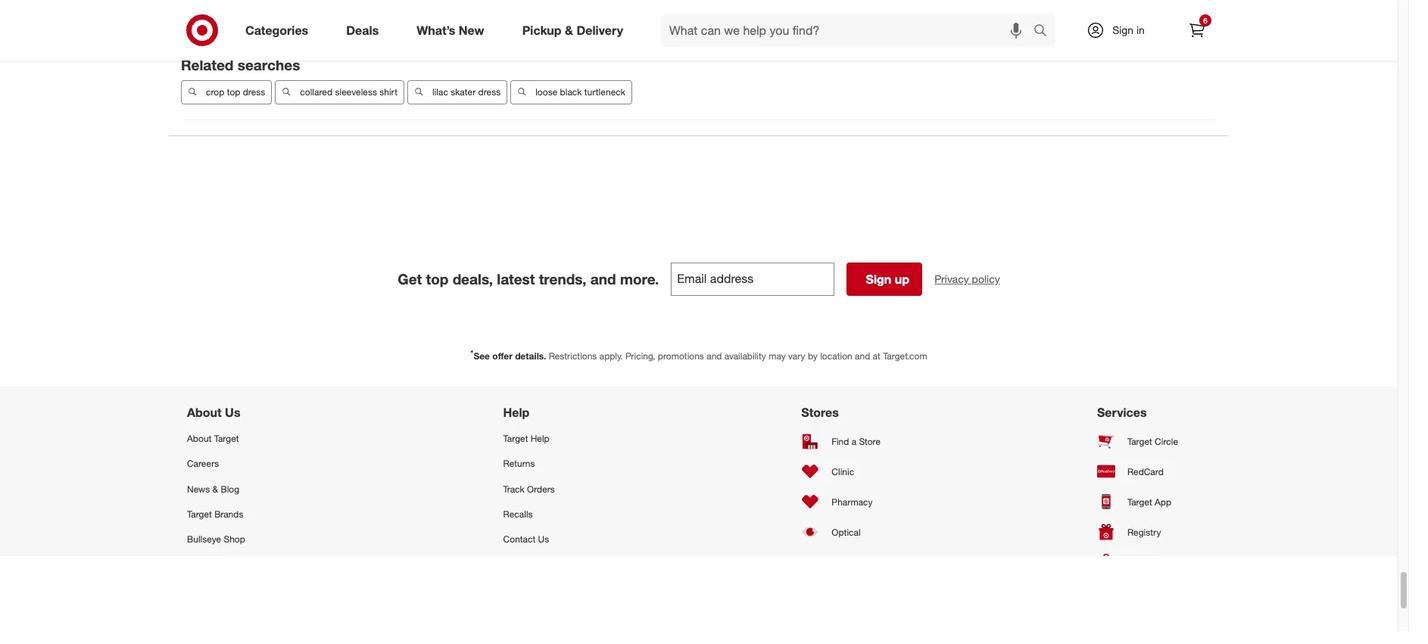 Task type: vqa. For each thing, say whether or not it's contained in the screenshot.
44 Questions
no



Task type: describe. For each thing, give the bounding box(es) containing it.
app
[[1155, 497, 1172, 508]]

trends,
[[539, 271, 587, 288]]

dress for crop top dress
[[243, 86, 265, 98]]

apply.
[[600, 351, 623, 362]]

shop
[[224, 534, 245, 545]]

target help
[[503, 434, 550, 445]]

pink summer outfits link
[[507, 20, 605, 44]]

redcard link
[[1098, 457, 1211, 487]]

more in-store services link
[[802, 548, 896, 573]]

outfits for black easter outfits
[[470, 26, 497, 37]]

bullseye
[[187, 534, 221, 545]]

target circle link
[[1098, 427, 1211, 457]]

target brands
[[187, 509, 244, 520]]

clinic
[[832, 466, 855, 478]]

sign up button
[[847, 263, 923, 296]]

1 horizontal spatial and
[[707, 351, 722, 362]]

store for in-
[[836, 555, 858, 566]]

women's clothing
[[292, 26, 365, 37]]

store for a
[[859, 436, 881, 447]]

target brands link
[[187, 502, 301, 527]]

in-
[[825, 555, 836, 566]]

sign for sign in
[[1113, 23, 1134, 36]]

find
[[832, 436, 850, 447]]

find a store
[[832, 436, 881, 447]]

about for about target
[[187, 434, 212, 445]]

track orders link
[[503, 477, 600, 502]]

target app
[[1128, 497, 1172, 508]]

summer
[[534, 26, 568, 37]]

top for deals,
[[426, 271, 449, 288]]

pocket
[[202, 26, 230, 37]]

searches
[[238, 56, 300, 74]]

search button
[[1027, 14, 1064, 50]]

loose
[[536, 86, 558, 98]]

privacy policy
[[935, 273, 1001, 286]]

outfits for solid winter outfits
[[665, 26, 692, 37]]

availability
[[725, 351, 767, 362]]

optical link
[[802, 518, 896, 548]]

delivery
[[577, 22, 624, 38]]

0 vertical spatial services
[[1098, 405, 1147, 421]]

news
[[187, 484, 210, 495]]

track
[[503, 484, 525, 495]]

deals link
[[334, 14, 398, 47]]

blog
[[221, 484, 239, 495]]

recalls
[[503, 509, 533, 520]]

contact us link
[[503, 527, 600, 552]]

collared
[[300, 86, 333, 98]]

target for target app
[[1128, 497, 1153, 508]]

sign up
[[866, 272, 910, 287]]

what's new
[[417, 22, 485, 38]]

lilac
[[433, 86, 448, 98]]

What can we help you find? suggestions appear below search field
[[661, 14, 1038, 47]]

black easter outfits link
[[411, 20, 504, 44]]

promotions
[[658, 351, 704, 362]]

sign in
[[1113, 23, 1145, 36]]

in
[[1137, 23, 1145, 36]]

bullseye shop
[[187, 534, 245, 545]]

returns link
[[503, 452, 600, 477]]

pricing,
[[626, 351, 656, 362]]

related
[[181, 56, 234, 74]]

target help link
[[503, 427, 600, 452]]

up
[[895, 272, 910, 287]]

skater
[[451, 86, 476, 98]]

at
[[873, 351, 881, 362]]

target down 'about us'
[[214, 434, 239, 445]]

pickup & delivery
[[522, 22, 624, 38]]

fall
[[232, 26, 246, 37]]

crop
[[206, 86, 225, 98]]

what's
[[417, 22, 456, 38]]

by
[[808, 351, 818, 362]]

policy
[[972, 273, 1001, 286]]

target for target brands
[[187, 509, 212, 520]]

clinic link
[[802, 457, 896, 487]]

pickup
[[522, 22, 562, 38]]

restrictions
[[549, 351, 597, 362]]

categories
[[245, 22, 309, 38]]

bullseye shop link
[[187, 527, 301, 552]]

lilac skater dress link
[[408, 80, 508, 105]]

location
[[821, 351, 853, 362]]

women's
[[292, 26, 328, 37]]

brands
[[215, 509, 244, 520]]

privacy policy link
[[935, 272, 1001, 287]]



Task type: locate. For each thing, give the bounding box(es) containing it.
1 dress from the left
[[243, 86, 265, 98]]

loose black turtleneck link
[[511, 80, 633, 105]]

about target
[[187, 434, 239, 445]]

pink summer outfits
[[514, 26, 598, 37]]

news & blog link
[[187, 477, 301, 502]]

1 horizontal spatial store
[[859, 436, 881, 447]]

target for target circle
[[1128, 436, 1153, 447]]

target circle
[[1128, 436, 1179, 447]]

about up careers on the bottom left of page
[[187, 434, 212, 445]]

about up about target
[[187, 405, 222, 421]]

0 vertical spatial us
[[225, 405, 241, 421]]

1 horizontal spatial services
[[1098, 405, 1147, 421]]

sign left in
[[1113, 23, 1134, 36]]

3 outfits from the left
[[571, 26, 598, 37]]

black left easter on the top of the page
[[417, 26, 439, 37]]

* see offer details. restrictions apply. pricing, promotions and availability may vary by location and at target.com
[[471, 349, 928, 362]]

and
[[591, 271, 616, 288], [707, 351, 722, 362], [855, 351, 871, 362]]

pickup & delivery link
[[510, 14, 642, 47]]

1 horizontal spatial dress
[[478, 86, 501, 98]]

& for news
[[213, 484, 218, 495]]

more.
[[620, 271, 659, 288]]

4 outfits from the left
[[665, 26, 692, 37]]

top for dress
[[227, 86, 240, 98]]

2 about from the top
[[187, 434, 212, 445]]

privacy
[[935, 273, 969, 286]]

0 horizontal spatial and
[[591, 271, 616, 288]]

registry link
[[1098, 518, 1211, 548]]

1 vertical spatial store
[[836, 555, 858, 566]]

help up the returns link
[[531, 434, 550, 445]]

dress down related searches
[[243, 86, 265, 98]]

vary
[[789, 351, 806, 362]]

0 vertical spatial &
[[565, 22, 573, 38]]

black easter outfits
[[417, 26, 497, 37]]

offer
[[493, 351, 513, 362]]

turtleneck
[[585, 86, 626, 98]]

see
[[474, 351, 490, 362]]

outfits for pink summer outfits
[[571, 26, 598, 37]]

1 vertical spatial &
[[213, 484, 218, 495]]

us up about target link at the bottom left of the page
[[225, 405, 241, 421]]

no-pocket fall outfits
[[188, 26, 275, 37]]

target up returns
[[503, 434, 528, 445]]

2 outfits from the left
[[470, 26, 497, 37]]

no-
[[188, 26, 202, 37]]

help inside target help "link"
[[531, 434, 550, 445]]

0 horizontal spatial services
[[860, 555, 896, 566]]

us inside contact us link
[[538, 534, 549, 545]]

1 vertical spatial about
[[187, 434, 212, 445]]

1 vertical spatial sign
[[866, 272, 892, 287]]

0 horizontal spatial black
[[417, 26, 439, 37]]

top
[[227, 86, 240, 98], [426, 271, 449, 288]]

careers link
[[187, 452, 301, 477]]

get top deals, latest trends, and more.
[[398, 271, 659, 288]]

1 horizontal spatial &
[[565, 22, 573, 38]]

categories link
[[233, 14, 327, 47]]

1 horizontal spatial sign
[[1113, 23, 1134, 36]]

crop top dress
[[206, 86, 265, 98]]

us
[[225, 405, 241, 421], [538, 534, 549, 545]]

target for target help
[[503, 434, 528, 445]]

more
[[802, 555, 823, 566]]

0 vertical spatial top
[[227, 86, 240, 98]]

may
[[769, 351, 786, 362]]

target
[[214, 434, 239, 445], [503, 434, 528, 445], [1128, 436, 1153, 447], [1128, 497, 1153, 508], [187, 509, 212, 520]]

*
[[471, 349, 474, 358]]

black right loose
[[560, 86, 582, 98]]

None text field
[[671, 263, 835, 296]]

shirt
[[380, 86, 398, 98]]

crop top dress link
[[181, 80, 272, 105]]

1 vertical spatial help
[[531, 434, 550, 445]]

help
[[503, 405, 530, 421], [531, 434, 550, 445]]

sign
[[1113, 23, 1134, 36], [866, 272, 892, 287]]

sleeveless
[[335, 86, 377, 98]]

dress for lilac skater dress
[[478, 86, 501, 98]]

search
[[1027, 24, 1064, 39]]

0 horizontal spatial top
[[227, 86, 240, 98]]

redcard
[[1128, 466, 1164, 478]]

what's new link
[[404, 14, 504, 47]]

1 horizontal spatial black
[[560, 86, 582, 98]]

get
[[398, 271, 422, 288]]

details.
[[515, 351, 546, 362]]

store right a
[[859, 436, 881, 447]]

circle
[[1155, 436, 1179, 447]]

about us
[[187, 405, 241, 421]]

sign inside button
[[866, 272, 892, 287]]

top right get on the top of the page
[[426, 271, 449, 288]]

and left 'more.'
[[591, 271, 616, 288]]

us right contact at the left bottom
[[538, 534, 549, 545]]

1 horizontal spatial top
[[426, 271, 449, 288]]

help up target help
[[503, 405, 530, 421]]

2 dress from the left
[[478, 86, 501, 98]]

about target link
[[187, 427, 301, 452]]

sign in link
[[1074, 14, 1169, 47]]

0 horizontal spatial &
[[213, 484, 218, 495]]

and left at
[[855, 351, 871, 362]]

target app link
[[1098, 487, 1211, 518]]

target left 'app'
[[1128, 497, 1153, 508]]

find a store link
[[802, 427, 896, 457]]

pink
[[514, 26, 531, 37]]

services
[[1098, 405, 1147, 421], [860, 555, 896, 566]]

stores
[[802, 405, 839, 421]]

registry
[[1128, 527, 1162, 538]]

1 vertical spatial top
[[426, 271, 449, 288]]

0 horizontal spatial store
[[836, 555, 858, 566]]

about for about us
[[187, 405, 222, 421]]

&
[[565, 22, 573, 38], [213, 484, 218, 495]]

0 horizontal spatial sign
[[866, 272, 892, 287]]

sign left up
[[866, 272, 892, 287]]

0 vertical spatial sign
[[1113, 23, 1134, 36]]

and left availability
[[707, 351, 722, 362]]

0 vertical spatial black
[[417, 26, 439, 37]]

orders
[[527, 484, 555, 495]]

deals
[[346, 22, 379, 38]]

0 vertical spatial store
[[859, 436, 881, 447]]

more in-store services
[[802, 555, 896, 566]]

2 horizontal spatial and
[[855, 351, 871, 362]]

recalls link
[[503, 502, 600, 527]]

about
[[187, 405, 222, 421], [187, 434, 212, 445]]

0 horizontal spatial help
[[503, 405, 530, 421]]

services down optical link
[[860, 555, 896, 566]]

pharmacy
[[832, 497, 873, 508]]

1 vertical spatial us
[[538, 534, 549, 545]]

returns
[[503, 459, 535, 470]]

& for pickup
[[565, 22, 573, 38]]

dress right skater
[[478, 86, 501, 98]]

target down the news
[[187, 509, 212, 520]]

lilac skater dress
[[433, 86, 501, 98]]

1 about from the top
[[187, 405, 222, 421]]

services up target circle
[[1098, 405, 1147, 421]]

a
[[852, 436, 857, 447]]

6
[[1204, 16, 1208, 25]]

solid winter outfits link
[[608, 20, 699, 44]]

1 vertical spatial services
[[860, 555, 896, 566]]

sign for sign up
[[866, 272, 892, 287]]

1 vertical spatial black
[[560, 86, 582, 98]]

1 horizontal spatial us
[[538, 534, 549, 545]]

contact us
[[503, 534, 549, 545]]

target inside "link"
[[503, 434, 528, 445]]

1 outfits from the left
[[248, 26, 275, 37]]

0 horizontal spatial us
[[225, 405, 241, 421]]

us for contact us
[[538, 534, 549, 545]]

track orders
[[503, 484, 555, 495]]

deals,
[[453, 271, 493, 288]]

0 horizontal spatial dress
[[243, 86, 265, 98]]

store down optical link
[[836, 555, 858, 566]]

us for about us
[[225, 405, 241, 421]]

no-pocket fall outfits link
[[181, 20, 282, 44]]

0 vertical spatial about
[[187, 405, 222, 421]]

1 horizontal spatial help
[[531, 434, 550, 445]]

0 vertical spatial help
[[503, 405, 530, 421]]

target left circle
[[1128, 436, 1153, 447]]

top right crop
[[227, 86, 240, 98]]

store
[[859, 436, 881, 447], [836, 555, 858, 566]]



